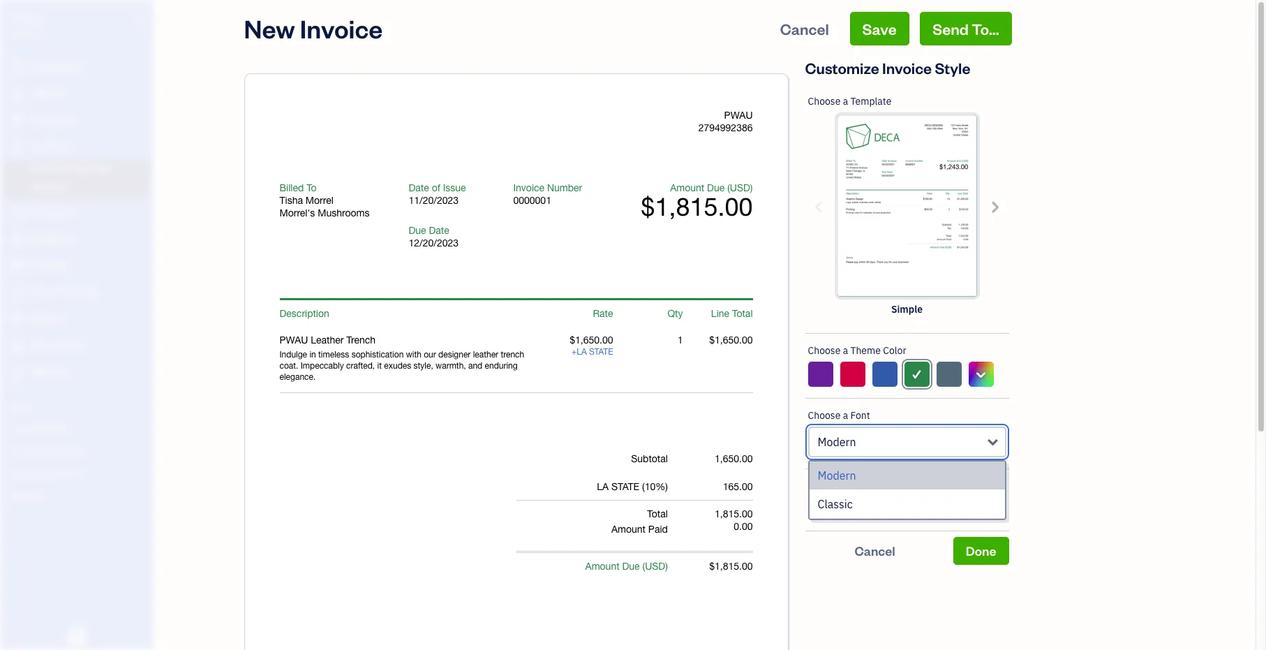 Task type: describe. For each thing, give the bounding box(es) containing it.
pwau 2794992386
[[699, 110, 753, 133]]

0 vertical spatial state
[[589, 347, 613, 357]]

a for simple
[[843, 95, 848, 108]]

choose a template element
[[805, 84, 1009, 334]]

) for amount due ( usd )
[[666, 561, 668, 572]]

0 vertical spatial cancel button
[[768, 12, 842, 45]]

pwau owner
[[11, 13, 43, 38]]

estimate image
[[9, 114, 26, 128]]

style
[[935, 58, 971, 78]]

Font field
[[808, 427, 1006, 457]]

12/20/2023
[[409, 237, 459, 249]]

165.00
[[723, 481, 753, 492]]

exclamationcircle image
[[811, 483, 821, 500]]

logo
[[906, 485, 930, 499]]

a inside choose a theme color element
[[843, 344, 848, 357]]

line total
[[711, 308, 753, 319]]

main element
[[0, 0, 189, 650]]

expense image
[[9, 233, 26, 246]]

billed
[[280, 182, 304, 193]]

done
[[966, 543, 997, 559]]

1,650.00
[[715, 453, 753, 464]]

total inside total amount paid
[[647, 508, 668, 519]]

report image
[[9, 365, 26, 379]]

2794992386
[[699, 122, 753, 133]]

team members image
[[10, 423, 149, 434]]

0 vertical spatial total
[[732, 308, 753, 319]]

( for amount due ( usd )
[[643, 561, 645, 572]]

invoice number
[[513, 182, 582, 193]]

billed to
[[280, 182, 317, 193]]

( for amount due ( usd ) $1,815.00
[[728, 182, 730, 193]]

color
[[883, 344, 907, 357]]

for
[[853, 501, 867, 515]]

send to...
[[933, 19, 999, 38]]

list box inside choose a font element
[[810, 462, 1005, 519]]

Item Rate (USD) text field
[[569, 334, 613, 346]]

modern option
[[810, 462, 1005, 490]]

0 vertical spatial la
[[577, 347, 587, 357]]

mushrooms
[[318, 207, 370, 219]]

due for amount due ( usd ) $1,815.00
[[707, 182, 725, 193]]

subtotal
[[631, 453, 668, 464]]

choose a theme color
[[808, 344, 907, 357]]

paid
[[649, 524, 668, 535]]

0 vertical spatial $1,815.00
[[641, 192, 753, 221]]

save button
[[850, 12, 910, 45]]

all
[[869, 501, 881, 515]]

Enter an Invoice # text field
[[513, 195, 553, 206]]

choose a theme color element
[[805, 334, 1010, 399]]

modern for "font" field
[[818, 435, 856, 449]]

Item Quantity text field
[[663, 334, 683, 346]]

next image
[[987, 199, 1003, 215]]

cancel for the bottom 'cancel' button
[[855, 543, 896, 559]]

customize invoice style
[[805, 58, 971, 78]]

issue
[[443, 182, 466, 193]]

apps image
[[10, 401, 149, 412]]

Enter an Item Description text field
[[280, 349, 544, 383]]

0 vertical spatial date
[[409, 182, 429, 193]]

tisha
[[280, 195, 303, 206]]

previous image
[[812, 199, 828, 215]]

and
[[932, 485, 951, 499]]

date inside due date 12/20/2023
[[429, 225, 449, 236]]

+
[[572, 347, 577, 357]]

items and services image
[[10, 445, 149, 457]]

choose for classic
[[808, 409, 841, 422]]

amount for amount due ( usd ) $1,815.00
[[670, 182, 705, 193]]

usd for amount due ( usd )
[[645, 561, 666, 572]]

project image
[[9, 259, 26, 273]]

to
[[307, 182, 317, 193]]

+ la state
[[572, 347, 613, 357]]

morrel
[[306, 195, 334, 206]]

of
[[432, 182, 440, 193]]

Line Total (USD) text field
[[709, 334, 753, 346]]



Task type: vqa. For each thing, say whether or not it's contained in the screenshot.
Showcase on the right top of the page
no



Task type: locate. For each thing, give the bounding box(es) containing it.
0 vertical spatial customize
[[805, 58, 879, 78]]

due for amount due ( usd )
[[622, 561, 640, 572]]

choose left font
[[808, 409, 841, 422]]

qty
[[668, 308, 683, 319]]

2 horizontal spatial due
[[707, 182, 725, 193]]

1 vertical spatial due
[[409, 225, 426, 236]]

total
[[732, 308, 753, 319], [647, 508, 668, 519]]

timer image
[[9, 286, 26, 300]]

( down 2794992386
[[728, 182, 730, 193]]

1 vertical spatial amount
[[612, 524, 646, 535]]

choose
[[808, 95, 841, 108], [808, 344, 841, 357], [808, 409, 841, 422]]

dashboard image
[[9, 61, 26, 75]]

1,815.00 0.00
[[715, 508, 753, 532]]

font
[[851, 409, 870, 422]]

amount
[[670, 182, 705, 193], [612, 524, 646, 535], [585, 561, 620, 572]]

customize for customize invoice style
[[805, 58, 879, 78]]

state left (10%)
[[612, 481, 640, 492]]

rate
[[593, 308, 613, 319]]

modern down choose a font
[[818, 435, 856, 449]]

1 vertical spatial date
[[429, 225, 449, 236]]

(10%)
[[642, 481, 668, 492]]

usd
[[730, 182, 750, 193], [645, 561, 666, 572]]

payment image
[[9, 206, 26, 220]]

line
[[711, 308, 730, 319]]

) for amount due ( usd ) $1,815.00
[[750, 182, 753, 193]]

usd down 'paid'
[[645, 561, 666, 572]]

0 vertical spatial due
[[707, 182, 725, 193]]

Enter an Item Name text field
[[280, 334, 544, 346]]

here link
[[929, 501, 951, 515]]

) down 2794992386
[[750, 182, 753, 193]]

1 vertical spatial $1,815.00
[[710, 561, 753, 572]]

la left (10%)
[[597, 481, 609, 492]]

new
[[244, 12, 295, 45]]

list box containing modern
[[810, 462, 1005, 519]]

0 vertical spatial pwau
[[11, 13, 43, 27]]

invoice
[[300, 12, 383, 45], [883, 58, 932, 78], [513, 182, 545, 193], [954, 485, 991, 499]]

modern up exclamationcircle image
[[818, 468, 856, 482]]

2 vertical spatial choose
[[808, 409, 841, 422]]

customize up choose a template
[[805, 58, 879, 78]]

classic option
[[810, 490, 1005, 519]]

send
[[933, 19, 969, 38]]

due date 12/20/2023
[[409, 225, 459, 249]]

0 horizontal spatial cancel
[[780, 19, 829, 38]]

0 horizontal spatial )
[[666, 561, 668, 572]]

customize inside 'customize your logo and invoice style for all invoices'
[[826, 485, 878, 499]]

template
[[851, 95, 892, 108]]

0 vertical spatial amount
[[670, 182, 705, 193]]

usd down 2794992386
[[730, 182, 750, 193]]

( inside the amount due ( usd ) $1,815.00
[[728, 182, 730, 193]]

green image
[[911, 366, 924, 383]]

a left the template
[[843, 95, 848, 108]]

invoice inside 'customize your logo and invoice style for all invoices'
[[954, 485, 991, 499]]

1 modern from the top
[[818, 435, 856, 449]]

3 choose from the top
[[808, 409, 841, 422]]

0 horizontal spatial (
[[643, 561, 645, 572]]

new invoice
[[244, 12, 383, 45]]

simple
[[892, 303, 923, 316]]

money image
[[9, 312, 26, 326]]

due up 12/20/2023 on the top of page
[[409, 225, 426, 236]]

total right "line"
[[732, 308, 753, 319]]

1 vertical spatial (
[[643, 561, 645, 572]]

0 vertical spatial choose
[[808, 95, 841, 108]]

modern inside option
[[818, 468, 856, 482]]

0 vertical spatial modern
[[818, 435, 856, 449]]

amount due ( usd ) $1,815.00
[[641, 182, 753, 221]]

1 horizontal spatial usd
[[730, 182, 750, 193]]

1 vertical spatial usd
[[645, 561, 666, 572]]

customize for customize your logo and invoice style for all invoices
[[826, 485, 878, 499]]

choose a font element
[[805, 399, 1009, 520]]

1 horizontal spatial cancel
[[855, 543, 896, 559]]

2 choose from the top
[[808, 344, 841, 357]]

customize your logo and invoice style for all invoices
[[826, 485, 991, 515]]

) down 'paid'
[[666, 561, 668, 572]]

pwau inside main element
[[11, 13, 43, 27]]

1 horizontal spatial due
[[622, 561, 640, 572]]

0 horizontal spatial due
[[409, 225, 426, 236]]

modern
[[818, 435, 856, 449], [818, 468, 856, 482]]

pwau inside pwau 2794992386
[[724, 110, 753, 121]]

1 vertical spatial )
[[666, 561, 668, 572]]

1 horizontal spatial total
[[732, 308, 753, 319]]

pwau for choose a theme color
[[724, 110, 753, 121]]

2 vertical spatial a
[[843, 409, 848, 422]]

custom image
[[975, 366, 988, 383]]

Issue date in MM/DD/YYYY format text field
[[409, 195, 493, 206]]

a left font
[[843, 409, 848, 422]]

( down total amount paid in the bottom of the page
[[643, 561, 645, 572]]

invoices
[[884, 501, 926, 515]]

style
[[826, 501, 850, 515]]

pwau
[[11, 13, 43, 27], [724, 110, 753, 121]]

amount inside the amount due ( usd ) $1,815.00
[[670, 182, 705, 193]]

modern for "list box" at the bottom right of the page containing modern
[[818, 468, 856, 482]]

classic
[[818, 497, 853, 511]]

1 vertical spatial pwau
[[724, 110, 753, 121]]

1 vertical spatial la
[[597, 481, 609, 492]]

3 a from the top
[[843, 409, 848, 422]]

choose for simple
[[808, 95, 841, 108]]

1 horizontal spatial la
[[597, 481, 609, 492]]

usd inside the amount due ( usd ) $1,815.00
[[730, 182, 750, 193]]

theme
[[851, 344, 881, 357]]

here
[[929, 501, 951, 515]]

number
[[547, 182, 582, 193]]

morrel's
[[280, 207, 315, 219]]

choose left theme at the bottom
[[808, 344, 841, 357]]

12/20/2023 button
[[409, 237, 493, 249]]

pwau for customize invoice style
[[11, 13, 43, 27]]

client image
[[9, 87, 26, 101]]

freshbooks image
[[66, 628, 88, 644]]

1,815.00
[[715, 508, 753, 519]]

1 choose from the top
[[808, 95, 841, 108]]

1 vertical spatial cancel
[[855, 543, 896, 559]]

0 horizontal spatial total
[[647, 508, 668, 519]]

1 a from the top
[[843, 95, 848, 108]]

0 vertical spatial (
[[728, 182, 730, 193]]

la down item rate (usd) text box
[[577, 347, 587, 357]]

settings image
[[10, 490, 149, 501]]

a inside choose a font element
[[843, 409, 848, 422]]

2 modern from the top
[[818, 468, 856, 482]]

to...
[[972, 19, 999, 38]]

customize up for
[[826, 485, 878, 499]]

customize
[[805, 58, 879, 78], [826, 485, 878, 499]]

1 horizontal spatial pwau
[[724, 110, 753, 121]]

1 vertical spatial customize
[[826, 485, 878, 499]]

1 vertical spatial a
[[843, 344, 848, 357]]

amount due ( usd )
[[585, 561, 668, 572]]

total amount paid
[[612, 508, 668, 535]]

date
[[409, 182, 429, 193], [429, 225, 449, 236]]

due inside the amount due ( usd ) $1,815.00
[[707, 182, 725, 193]]

(
[[728, 182, 730, 193], [643, 561, 645, 572]]

a left theme at the bottom
[[843, 344, 848, 357]]

send to... button
[[920, 12, 1012, 45]]

choose a font
[[808, 409, 870, 422]]

0 vertical spatial a
[[843, 95, 848, 108]]

$1,815.00
[[641, 192, 753, 221], [710, 561, 753, 572]]

1 vertical spatial choose
[[808, 344, 841, 357]]

choose a template
[[808, 95, 892, 108]]

a inside choose a template element
[[843, 95, 848, 108]]

usd for amount due ( usd ) $1,815.00
[[730, 182, 750, 193]]

invoice image
[[9, 140, 26, 154]]

0 horizontal spatial pwau
[[11, 13, 43, 27]]

date left of
[[409, 182, 429, 193]]

0 vertical spatial cancel
[[780, 19, 829, 38]]

2 a from the top
[[843, 344, 848, 357]]

total up 'paid'
[[647, 508, 668, 519]]

0 horizontal spatial usd
[[645, 561, 666, 572]]

pwau up owner
[[11, 13, 43, 27]]

0 vertical spatial )
[[750, 182, 753, 193]]

due inside due date 12/20/2023
[[409, 225, 426, 236]]

due down 2794992386
[[707, 182, 725, 193]]

your
[[881, 485, 903, 499]]

0 vertical spatial usd
[[730, 182, 750, 193]]

date of issue
[[409, 182, 466, 193]]

2 vertical spatial amount
[[585, 561, 620, 572]]

due
[[707, 182, 725, 193], [409, 225, 426, 236], [622, 561, 640, 572]]

0.00
[[734, 521, 753, 532]]

list box
[[810, 462, 1005, 519]]

la
[[577, 347, 587, 357], [597, 481, 609, 492]]

0 horizontal spatial la
[[577, 347, 587, 357]]

choose left the template
[[808, 95, 841, 108]]

2 vertical spatial due
[[622, 561, 640, 572]]

description
[[280, 308, 329, 319]]

date up 12/20/2023 on the top of page
[[429, 225, 449, 236]]

due down total amount paid in the bottom of the page
[[622, 561, 640, 572]]

save
[[863, 19, 897, 38]]

pwau up 2794992386
[[724, 110, 753, 121]]

cancel button
[[768, 12, 842, 45], [805, 537, 945, 565]]

amount for amount due ( usd )
[[585, 561, 620, 572]]

)
[[750, 182, 753, 193], [666, 561, 668, 572]]

a for classic
[[843, 409, 848, 422]]

la state (10%)
[[597, 481, 668, 492]]

1 vertical spatial modern
[[818, 468, 856, 482]]

bank connections image
[[10, 468, 149, 479]]

chart image
[[9, 339, 26, 353]]

1 vertical spatial total
[[647, 508, 668, 519]]

owner
[[11, 28, 37, 38]]

amount inside total amount paid
[[612, 524, 646, 535]]

done button
[[954, 537, 1009, 565]]

state
[[589, 347, 613, 357], [612, 481, 640, 492]]

) inside the amount due ( usd ) $1,815.00
[[750, 182, 753, 193]]

1 horizontal spatial (
[[728, 182, 730, 193]]

a
[[843, 95, 848, 108], [843, 344, 848, 357], [843, 409, 848, 422]]

1 vertical spatial cancel button
[[805, 537, 945, 565]]

state down item rate (usd) text box
[[589, 347, 613, 357]]

cancel
[[780, 19, 829, 38], [855, 543, 896, 559]]

1 vertical spatial state
[[612, 481, 640, 492]]

1 horizontal spatial )
[[750, 182, 753, 193]]

cancel for topmost 'cancel' button
[[780, 19, 829, 38]]

tisha morrel morrel's mushrooms
[[280, 195, 370, 219]]

modern inside "font" field
[[818, 435, 856, 449]]



